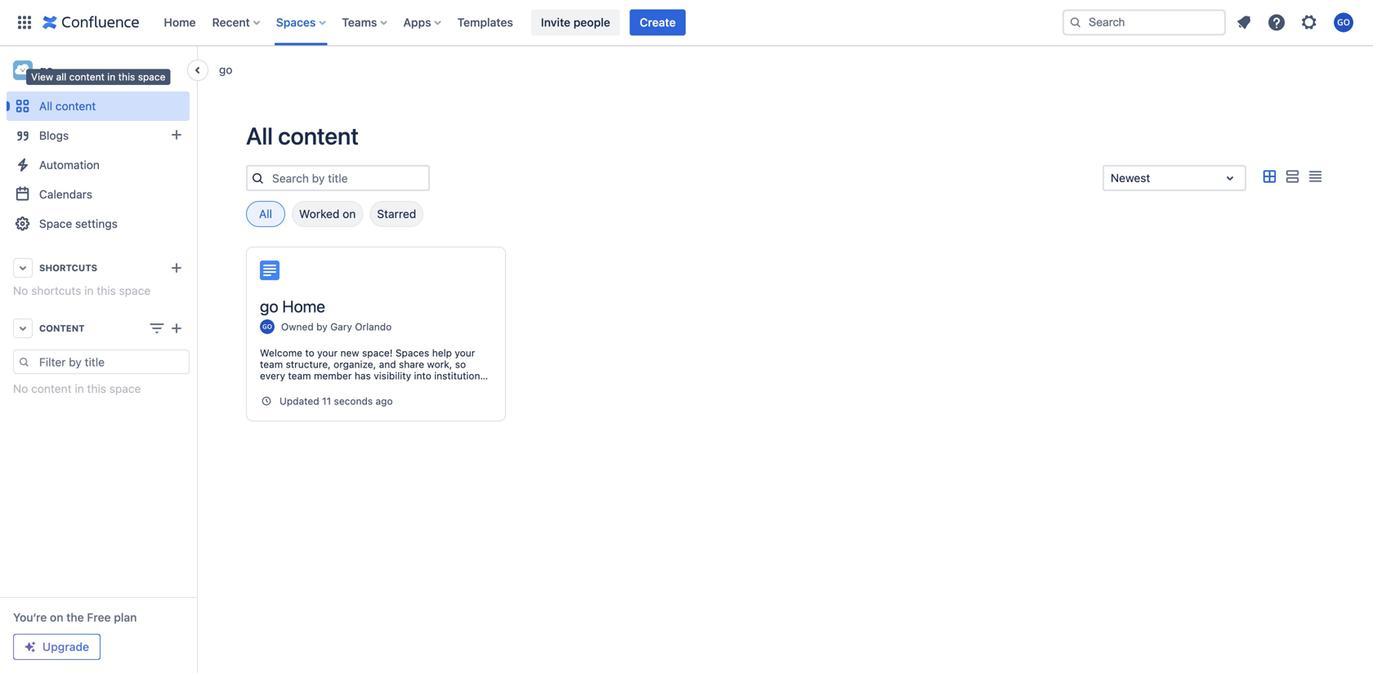 Task type: locate. For each thing, give the bounding box(es) containing it.
templates
[[458, 16, 513, 29]]

home link
[[159, 9, 201, 36]]

2 horizontal spatial go
[[260, 297, 278, 316]]

1 vertical spatial all
[[246, 122, 273, 150]]

gary orlando link
[[331, 321, 392, 333]]

apps button
[[399, 9, 448, 36]]

Filter by title field
[[34, 351, 189, 374]]

go down recent at the left top of page
[[219, 63, 233, 76]]

in up all content link
[[107, 71, 116, 83]]

space
[[39, 217, 72, 231]]

on inside the worked on button
[[343, 207, 356, 221]]

go left the "all"
[[39, 63, 53, 77]]

go home
[[260, 297, 325, 316]]

gary
[[331, 321, 352, 333]]

newest
[[1111, 171, 1151, 185]]

this up all content link
[[118, 71, 135, 83]]

2 vertical spatial in
[[75, 382, 84, 396]]

no for no content in this space
[[13, 382, 28, 396]]

0 vertical spatial no
[[13, 284, 28, 298]]

no shortcuts in this space
[[13, 284, 151, 298]]

worked on button
[[292, 201, 363, 227]]

0 vertical spatial this
[[118, 71, 135, 83]]

1 vertical spatial on
[[50, 611, 63, 625]]

1 horizontal spatial in
[[84, 284, 94, 298]]

this
[[118, 71, 135, 83], [97, 284, 116, 298], [87, 382, 106, 396]]

1 no from the top
[[13, 284, 28, 298]]

worked on
[[299, 207, 356, 221]]

spaces
[[276, 16, 316, 29]]

0 horizontal spatial go
[[39, 63, 53, 77]]

on left 'the'
[[50, 611, 63, 625]]

1 vertical spatial no
[[13, 382, 28, 396]]

notification icon image
[[1235, 13, 1255, 32]]

0 horizontal spatial on
[[50, 611, 63, 625]]

1 vertical spatial space
[[119, 284, 151, 298]]

this inside "content" region
[[87, 382, 106, 396]]

all content link
[[7, 92, 190, 121]]

1 horizontal spatial all content
[[246, 122, 359, 150]]

1 horizontal spatial go
[[219, 63, 233, 76]]

all content inside space element
[[39, 99, 96, 113]]

all down 'view'
[[39, 99, 52, 113]]

this down shortcuts 'dropdown button' in the left of the page
[[97, 284, 116, 298]]

no for no shortcuts in this space
[[13, 284, 28, 298]]

ago
[[376, 396, 393, 407]]

calendars link
[[7, 180, 190, 209]]

all left the "worked"
[[259, 207, 272, 221]]

view all content in this space
[[31, 71, 166, 83]]

go link down recent at the left top of page
[[219, 62, 233, 78]]

space
[[138, 71, 166, 83], [119, 284, 151, 298], [109, 382, 141, 396]]

blogs link
[[7, 121, 190, 150]]

no content in this space
[[13, 382, 141, 396]]

seconds
[[334, 396, 373, 407]]

content inside region
[[31, 382, 72, 396]]

all up all button
[[246, 122, 273, 150]]

all
[[39, 99, 52, 113], [246, 122, 273, 150], [259, 207, 272, 221]]

None text field
[[1111, 170, 1115, 186]]

in inside "content" region
[[75, 382, 84, 396]]

on for you're
[[50, 611, 63, 625]]

change view image
[[147, 319, 167, 339]]

content down content
[[31, 382, 72, 396]]

go for the rightmost go link
[[219, 63, 233, 76]]

2 vertical spatial this
[[87, 382, 106, 396]]

in down filter by title field
[[75, 382, 84, 396]]

appswitcher icon image
[[15, 13, 34, 32]]

0 vertical spatial on
[[343, 207, 356, 221]]

go link up all content link
[[7, 54, 190, 87]]

page image
[[260, 261, 280, 281]]

11
[[322, 396, 331, 407]]

1 vertical spatial in
[[84, 284, 94, 298]]

banner containing home
[[0, 0, 1374, 46]]

1 vertical spatial this
[[97, 284, 116, 298]]

0 vertical spatial all
[[39, 99, 52, 113]]

on right the "worked"
[[343, 207, 356, 221]]

confluence image
[[43, 13, 139, 32], [43, 13, 139, 32]]

2 no from the top
[[13, 382, 28, 396]]

0 horizontal spatial all content
[[39, 99, 96, 113]]

2 vertical spatial all
[[259, 207, 272, 221]]

no
[[13, 284, 28, 298], [13, 382, 28, 396]]

space down shortcuts 'dropdown button' in the left of the page
[[119, 284, 151, 298]]

space down filter by title field
[[109, 382, 141, 396]]

this down filter by title field
[[87, 382, 106, 396]]

in
[[107, 71, 116, 83], [84, 284, 94, 298], [75, 382, 84, 396]]

you're
[[13, 611, 47, 625]]

apps
[[404, 16, 431, 29]]

2 horizontal spatial in
[[107, 71, 116, 83]]

space for no shortcuts in this space
[[119, 284, 151, 298]]

0 horizontal spatial home
[[164, 16, 196, 29]]

content down the "all"
[[55, 99, 96, 113]]

on inside space element
[[50, 611, 63, 625]]

automation
[[39, 158, 100, 172]]

go up profile picture
[[260, 297, 278, 316]]

settings icon image
[[1300, 13, 1320, 32]]

go
[[219, 63, 233, 76], [39, 63, 53, 77], [260, 297, 278, 316]]

in for shortcuts
[[84, 284, 94, 298]]

home
[[164, 16, 196, 29], [282, 297, 325, 316]]

Search field
[[1063, 9, 1227, 36]]

0 horizontal spatial in
[[75, 382, 84, 396]]

banner
[[0, 0, 1374, 46]]

home up owned
[[282, 297, 325, 316]]

1 horizontal spatial on
[[343, 207, 356, 221]]

open image
[[1221, 168, 1241, 188]]

0 vertical spatial all content
[[39, 99, 96, 113]]

all content
[[39, 99, 96, 113], [246, 122, 359, 150]]

content
[[69, 71, 105, 83], [55, 99, 96, 113], [278, 122, 359, 150], [31, 382, 72, 396]]

home left recent at the left top of page
[[164, 16, 196, 29]]

all content down the "all"
[[39, 99, 96, 113]]

premium image
[[24, 641, 37, 654]]

1 vertical spatial home
[[282, 297, 325, 316]]

space inside "content" region
[[109, 382, 141, 396]]

0 vertical spatial home
[[164, 16, 196, 29]]

1 vertical spatial all content
[[246, 122, 359, 150]]

global element
[[10, 0, 1060, 45]]

in down shortcuts 'dropdown button' in the left of the page
[[84, 284, 94, 298]]

on
[[343, 207, 356, 221], [50, 611, 63, 625]]

no inside "content" region
[[13, 382, 28, 396]]

invite people
[[541, 16, 611, 29]]

2 vertical spatial space
[[109, 382, 141, 396]]

all content up search by title field
[[246, 122, 359, 150]]

create a blog image
[[167, 125, 186, 145]]

worked
[[299, 207, 340, 221]]

updated
[[280, 396, 319, 407]]

space down home "link"
[[138, 71, 166, 83]]

0 vertical spatial in
[[107, 71, 116, 83]]

go link
[[7, 54, 190, 87], [219, 62, 233, 78]]



Task type: vqa. For each thing, say whether or not it's contained in the screenshot.
group within Sidebar element
no



Task type: describe. For each thing, give the bounding box(es) containing it.
search image
[[1070, 16, 1083, 29]]

create
[[640, 16, 676, 29]]

0 vertical spatial space
[[138, 71, 166, 83]]

add shortcut image
[[167, 258, 186, 278]]

spaces button
[[271, 9, 332, 36]]

1 horizontal spatial go link
[[219, 62, 233, 78]]

space element
[[0, 46, 196, 674]]

profile picture image
[[260, 320, 275, 334]]

invite
[[541, 16, 571, 29]]

content
[[39, 323, 85, 334]]

content region
[[7, 350, 190, 397]]

this for no content in this space
[[87, 382, 106, 396]]

go inside go link
[[39, 63, 53, 77]]

space settings link
[[7, 209, 190, 239]]

your profile and preferences image
[[1335, 13, 1354, 32]]

1 horizontal spatial home
[[282, 297, 325, 316]]

space settings
[[39, 217, 118, 231]]

shortcuts
[[31, 284, 81, 298]]

Search by title field
[[267, 167, 429, 190]]

all
[[56, 71, 66, 83]]

by
[[317, 321, 328, 333]]

teams button
[[337, 9, 394, 36]]

plan
[[114, 611, 137, 625]]

people
[[574, 16, 611, 29]]

view
[[31, 71, 53, 83]]

invite people button
[[531, 9, 620, 36]]

upgrade button
[[14, 635, 100, 660]]

in for content
[[75, 382, 84, 396]]

compact list image
[[1306, 167, 1326, 187]]

upgrade
[[42, 641, 89, 654]]

this for no shortcuts in this space
[[97, 284, 116, 298]]

shortcuts button
[[7, 254, 190, 283]]

you're on the free plan
[[13, 611, 137, 625]]

content button
[[7, 314, 190, 343]]

settings
[[75, 217, 118, 231]]

all button
[[246, 201, 285, 227]]

teams
[[342, 16, 377, 29]]

blogs
[[39, 129, 69, 142]]

all inside space element
[[39, 99, 52, 113]]

cards image
[[1260, 167, 1280, 187]]

go for go home
[[260, 297, 278, 316]]

automation link
[[7, 150, 190, 180]]

starred button
[[370, 201, 424, 227]]

the
[[66, 611, 84, 625]]

recent button
[[207, 9, 266, 36]]

updated 11 seconds ago
[[280, 396, 393, 407]]

templates link
[[453, 9, 518, 36]]

orlando
[[355, 321, 392, 333]]

content right the "all"
[[69, 71, 105, 83]]

create a page image
[[167, 319, 186, 339]]

starred
[[377, 207, 416, 221]]

list image
[[1283, 167, 1303, 187]]

create link
[[630, 9, 686, 36]]

calendars
[[39, 188, 92, 201]]

content up search by title field
[[278, 122, 359, 150]]

all inside button
[[259, 207, 272, 221]]

recent
[[212, 16, 250, 29]]

free
[[87, 611, 111, 625]]

help icon image
[[1268, 13, 1287, 32]]

owned by gary orlando
[[281, 321, 392, 333]]

space for no content in this space
[[109, 382, 141, 396]]

on for worked
[[343, 207, 356, 221]]

home inside home "link"
[[164, 16, 196, 29]]

owned
[[281, 321, 314, 333]]

shortcuts
[[39, 263, 97, 274]]

0 horizontal spatial go link
[[7, 54, 190, 87]]



